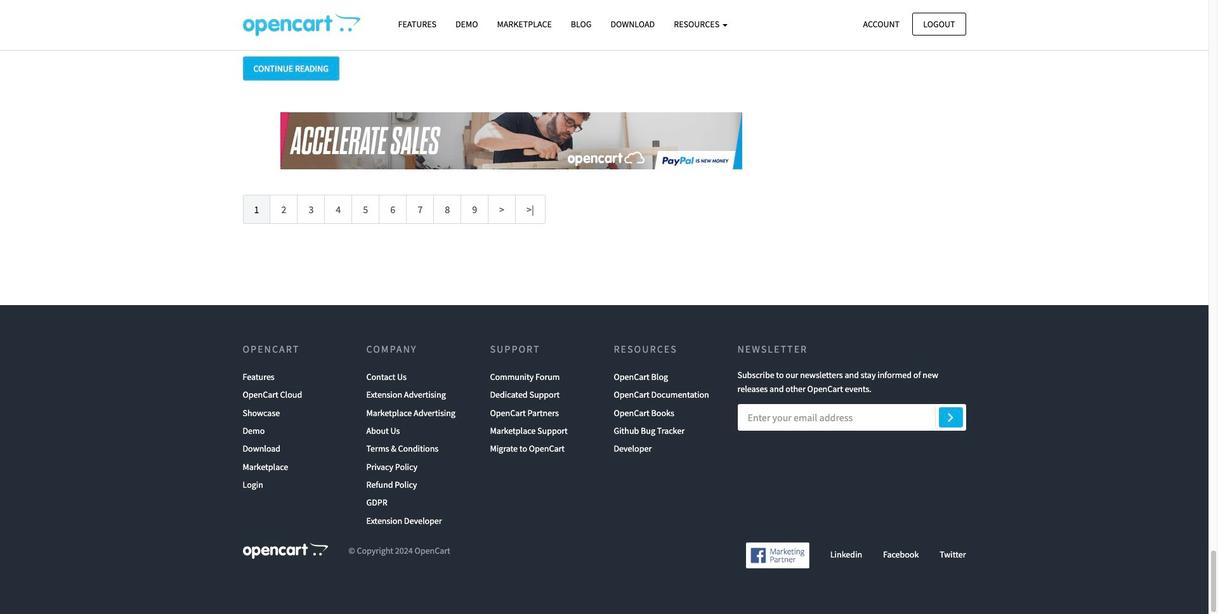 Task type: describe. For each thing, give the bounding box(es) containing it.
facebook marketing partner image
[[746, 543, 809, 568]]

Enter your email address text field
[[737, 404, 966, 431]]

opencart - blog image
[[243, 13, 360, 36]]



Task type: vqa. For each thing, say whether or not it's contained in the screenshot.
Sitemap
no



Task type: locate. For each thing, give the bounding box(es) containing it.
angle right image
[[948, 409, 953, 424]]

opencart image
[[243, 543, 328, 559]]



